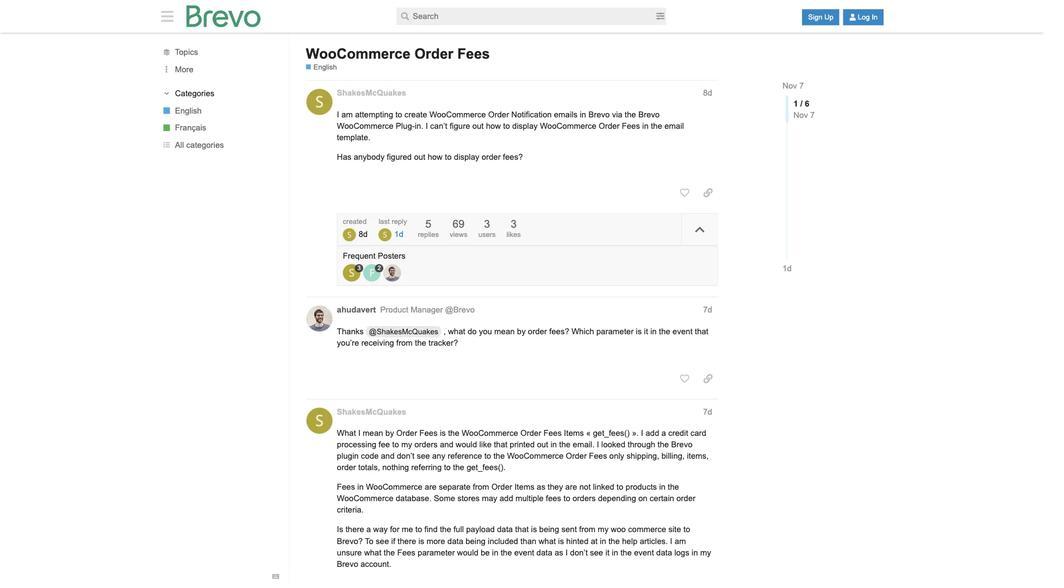 Task type: locate. For each thing, give the bounding box(es) containing it.
likes
[[507, 230, 521, 239]]

a
[[662, 429, 666, 438], [366, 525, 371, 534]]

1 7d from the top
[[703, 305, 712, 314]]

0 horizontal spatial 1d
[[394, 230, 403, 239]]

0 vertical spatial fees?
[[503, 152, 523, 161]]

event
[[673, 327, 693, 336], [514, 548, 534, 557], [634, 548, 654, 557]]

what up account.
[[364, 548, 381, 557]]

1 vertical spatial parameter
[[418, 548, 455, 557]]

that up than
[[515, 525, 529, 534]]

being left sent
[[539, 525, 559, 534]]

add right may
[[500, 494, 513, 503]]

0 horizontal spatial out
[[414, 152, 425, 161]]

3 down frequent
[[357, 265, 361, 272]]

products
[[626, 483, 657, 492]]

tyler frederick image for 8d
[[343, 228, 356, 241]]

angle down image
[[163, 90, 170, 97]]

and
[[440, 440, 454, 449], [381, 452, 395, 461]]

0 horizontal spatial what
[[364, 548, 381, 557]]

1 vertical spatial it
[[606, 548, 610, 557]]

heading for thanks
[[331, 304, 718, 318]]

2 vertical spatial that
[[515, 525, 529, 534]]

6
[[805, 99, 810, 108]]

fee
[[379, 440, 390, 449]]

it inside is there a way for me to find the full payload data that is being sent from my woo commerce site to brevo? to see if there is more data being included than what is hinted at in the help articles. i am unsure what the fees parameter would be in the event data as i don't see it in the event data logs in my brevo account.
[[606, 548, 610, 557]]

sign up button
[[802, 9, 840, 25]]

1 horizontal spatial don't
[[570, 548, 588, 557]]

out right figured
[[414, 152, 425, 161]]

0 horizontal spatial it
[[606, 548, 610, 557]]

parameter down more
[[418, 548, 455, 557]]

has
[[337, 152, 351, 161]]

1 horizontal spatial from
[[473, 483, 489, 492]]

0 vertical spatial shakesmcquakes
[[337, 88, 406, 97]]

only
[[609, 452, 624, 461]]

to
[[395, 110, 402, 119], [503, 121, 510, 130], [445, 152, 452, 161], [392, 440, 399, 449], [484, 452, 491, 461], [444, 463, 451, 472], [617, 483, 623, 492], [564, 494, 570, 503], [415, 525, 422, 534], [684, 525, 690, 534]]

orders inside fees in woocommerce are separate from order items as they are not linked to products in the woocommerce database. some stores may add multiple fees to orders depending on certain order criteria.
[[573, 494, 596, 503]]

replies
[[418, 230, 439, 239]]

create
[[405, 110, 427, 119]]

1 vertical spatial orders
[[573, 494, 596, 503]]

as inside fees in woocommerce are separate from order items as they are not linked to products in the woocommerce database. some stores may add multiple fees to orders depending on certain order criteria.
[[537, 483, 545, 492]]

ahudavert product manager @brevo
[[337, 305, 475, 314]]

am up the template.
[[342, 110, 353, 119]]

i am attempting to create woocommerce order notification emails in brevo via the brevo woocommerce plug-in. i can't figure out how to display woocommerce order fees in the email template.
[[337, 110, 684, 142]]

nothing
[[382, 463, 409, 472]]

orders up 'any'
[[415, 440, 438, 449]]

billing,
[[662, 452, 685, 461]]

1 vertical spatial shakesmcquakes
[[337, 407, 406, 416]]

1 horizontal spatial orders
[[573, 494, 596, 503]]

0 vertical spatial see
[[417, 452, 430, 461]]

2 vertical spatial my
[[700, 548, 711, 557]]

am up logs
[[675, 537, 686, 546]]

all categories
[[175, 140, 224, 149]]

nov
[[783, 81, 797, 90], [794, 110, 808, 119]]

order inside ", what do you mean by order fees? which parameter is it in the event that you're receiving from the tracker?"
[[528, 327, 547, 336]]

figured
[[387, 152, 412, 161]]

i right email.
[[597, 440, 599, 449]]

i right in.
[[426, 121, 428, 130]]

1 vertical spatial english link
[[151, 102, 289, 119]]

2 heading from the top
[[331, 304, 718, 318]]

0 horizontal spatial add
[[500, 494, 513, 503]]

out
[[472, 121, 484, 130], [414, 152, 425, 161], [537, 440, 548, 449]]

0 vertical spatial english
[[314, 63, 337, 71]]

is inside what i mean by order fees is the woocommerce order fees items « get_fees() ». i add a credit card processing fee to my orders and would like that printed out in the email. i looked through the brevo plugin code and don't see any reference to the woocommerce order fees only shipping, billing, items, order totals, nothing referring to the get_fees().
[[440, 429, 446, 438]]

1 horizontal spatial my
[[598, 525, 609, 534]]

tyler frederick image down last
[[379, 228, 392, 241]]

a left credit
[[662, 429, 666, 438]]

0 vertical spatial am
[[342, 110, 353, 119]]

heading
[[331, 87, 718, 101], [331, 304, 718, 318], [331, 406, 718, 420]]

fees inside is there a way for me to find the full payload data that is being sent from my woo commerce site to brevo? to see if there is more data being included than what is hinted at in the help articles. i am unsure what the fees parameter would be in the event data as i don't see it in the event data logs in my brevo account.
[[397, 548, 415, 557]]

i up through
[[641, 429, 643, 438]]

to down can't
[[445, 152, 452, 161]]

brevo right via
[[638, 110, 660, 119]]

woocommerce order fees
[[306, 45, 490, 61]]

0 vertical spatial mean
[[494, 327, 515, 336]]

1 horizontal spatial am
[[675, 537, 686, 546]]

like this post image left share a link to this post image
[[680, 374, 689, 384]]

don't down the hinted
[[570, 548, 588, 557]]

2 horizontal spatial out
[[537, 440, 548, 449]]

order inside what i mean by order fees is the woocommerce order fees items « get_fees() ». i add a credit card processing fee to my orders and would like that printed out in the email. i looked through the brevo plugin code and don't see any reference to the woocommerce order fees only shipping, billing, items, order totals, nothing referring to the get_fees().
[[337, 463, 356, 472]]

thanks @shakesmcquakes
[[337, 327, 438, 336]]

1 are from the left
[[425, 483, 437, 492]]

1 horizontal spatial how
[[486, 121, 501, 130]]

shakesmcquakes up attempting at the top of page
[[337, 88, 406, 97]]

parameter inside is there a way for me to find the full payload data that is being sent from my woo commerce site to brevo? to see if there is more data being included than what is hinted at in the help articles. i am unsure what the fees parameter would be in the event data as i don't see it in the event data logs in my brevo account.
[[418, 548, 455, 557]]

don't up nothing
[[397, 452, 415, 461]]

from up may
[[473, 483, 489, 492]]

fees inside fees in woocommerce are separate from order items as they are not linked to products in the woocommerce database. some stores may add multiple fees to orders depending on certain order criteria.
[[337, 483, 355, 492]]

1
[[794, 99, 798, 108]]

1 vertical spatial there
[[398, 537, 416, 546]]

fees? down i am attempting to create woocommerce order notification emails in brevo via the brevo woocommerce plug-in. i can't figure out how to display woocommerce order fees in the email template.
[[503, 152, 523, 161]]

7 inside 1 / 6 nov 7
[[810, 110, 815, 119]]

i up processing
[[358, 429, 361, 438]]

shakesmcquakes link up attempting at the top of page
[[337, 87, 406, 99]]

items
[[564, 429, 584, 438], [515, 483, 535, 492]]

see left if
[[376, 537, 389, 546]]

out right printed
[[537, 440, 548, 449]]

anybody
[[354, 152, 385, 161]]

0 horizontal spatial 7
[[799, 81, 804, 90]]

3 link
[[343, 264, 363, 282]]

in inside what i mean by order fees is the woocommerce order fees items « get_fees() ». i add a credit card processing fee to my orders and would like that printed out in the email. i looked through the brevo plugin code and don't see any reference to the woocommerce order fees only shipping, billing, items, order totals, nothing referring to the get_fees().
[[551, 440, 557, 449]]

by inside ", what do you mean by order fees? which parameter is it in the event that you're receiving from the tracker?"
[[517, 327, 526, 336]]

heading containing ahudavert
[[331, 304, 718, 318]]

0 horizontal spatial as
[[537, 483, 545, 492]]

what right than
[[539, 537, 556, 546]]

add up through
[[646, 429, 659, 438]]

français
[[175, 123, 206, 132]]

to right figure
[[503, 121, 510, 130]]

0 horizontal spatial a
[[366, 525, 371, 534]]

would inside what i mean by order fees is the woocommerce order fees items « get_fees() ». i add a credit card processing fee to my orders and would like that printed out in the email. i looked through the brevo plugin code and don't see any reference to the woocommerce order fees only shipping, billing, items, order totals, nothing referring to the get_fees().
[[456, 440, 477, 449]]

up
[[824, 13, 834, 21]]

like this post image left share a link to this post icon
[[680, 188, 689, 198]]

0 vertical spatial would
[[456, 440, 477, 449]]

tracker?
[[429, 338, 458, 347]]

nov down the /
[[794, 110, 808, 119]]

like this post image for 7d
[[680, 374, 689, 384]]

1 vertical spatial don't
[[570, 548, 588, 557]]

7d
[[703, 305, 712, 314], [703, 407, 712, 416]]

order down plugin
[[337, 463, 356, 472]]

0 horizontal spatial that
[[494, 440, 508, 449]]

0 horizontal spatial and
[[381, 452, 395, 461]]

3 for 3
[[357, 265, 361, 272]]

0 vertical spatial heading
[[331, 87, 718, 101]]

3 inside 3 users
[[484, 218, 490, 230]]

1 vertical spatial being
[[466, 537, 486, 546]]

3 heading from the top
[[331, 406, 718, 420]]

would up reference
[[456, 440, 477, 449]]

has anybody figured out how to display order fees?
[[337, 152, 523, 161]]

0 horizontal spatial english
[[175, 106, 202, 115]]

shakesmcquakes link up what
[[337, 406, 406, 418]]

1 horizontal spatial are
[[565, 483, 577, 492]]

from down @shakesmcquakes link
[[396, 338, 413, 347]]

0 vertical spatial 8d
[[703, 88, 712, 97]]

my left 'woo' on the bottom of page
[[598, 525, 609, 534]]

don't
[[397, 452, 415, 461], [570, 548, 588, 557]]

see inside what i mean by order fees is the woocommerce order fees items « get_fees() ». i add a credit card processing fee to my orders and would like that printed out in the email. i looked through the brevo plugin code and don't see any reference to the woocommerce order fees only shipping, billing, items, order totals, nothing referring to the get_fees().
[[417, 452, 430, 461]]

1 horizontal spatial as
[[555, 548, 563, 557]]

in
[[872, 13, 878, 21]]

data
[[497, 525, 513, 534], [448, 537, 463, 546], [537, 548, 552, 557], [656, 548, 672, 557]]

my
[[401, 440, 412, 449], [598, 525, 609, 534], [700, 548, 711, 557]]

that
[[695, 327, 709, 336], [494, 440, 508, 449], [515, 525, 529, 534]]

fees? left the which
[[549, 327, 569, 336]]

0 vertical spatial being
[[539, 525, 559, 534]]

parameter right the which
[[597, 327, 634, 336]]

1 vertical spatial mean
[[363, 429, 383, 438]]

english link
[[306, 62, 337, 72], [151, 102, 289, 119]]

the
[[625, 110, 636, 119], [651, 121, 662, 130], [659, 327, 670, 336], [415, 338, 426, 347], [448, 429, 459, 438], [559, 440, 571, 449], [658, 440, 669, 449], [494, 452, 505, 461], [453, 463, 464, 472], [668, 483, 679, 492], [440, 525, 451, 534], [609, 537, 620, 546], [384, 548, 395, 557], [501, 548, 512, 557], [621, 548, 632, 557]]

ellipsis v image
[[161, 66, 172, 73]]

1 vertical spatial and
[[381, 452, 395, 461]]

2 shakesmcquakes link from the top
[[337, 406, 406, 418]]

0 horizontal spatial parameter
[[418, 548, 455, 557]]

0 horizontal spatial don't
[[397, 452, 415, 461]]

the inside fees in woocommerce are separate from order items as they are not linked to products in the woocommerce database. some stores may add multiple fees to orders depending on certain order criteria.
[[668, 483, 679, 492]]

1 horizontal spatial items
[[564, 429, 584, 438]]

log in button
[[843, 9, 884, 25]]

tyler frederick image
[[343, 228, 356, 241], [379, 228, 392, 241], [343, 264, 361, 282]]

3 up likes
[[511, 218, 517, 230]]

mean right the you
[[494, 327, 515, 336]]

7d link for what i mean by order fees is the woocommerce order fees items « get_fees() ». i add a credit card processing fee to my orders and would like that printed out in the email. i looked through the brevo plugin code and don't see any reference to the woocommerce order fees only shipping, billing, items, order totals, nothing referring to the get_fees().
[[703, 407, 712, 416]]

heading up notification
[[331, 87, 718, 101]]

share a link to this post image
[[703, 188, 713, 198]]

1 heading from the top
[[331, 87, 718, 101]]

0 horizontal spatial how
[[428, 152, 443, 161]]

brevo down credit
[[671, 440, 693, 449]]

see up "referring"
[[417, 452, 430, 461]]

fees inside i am attempting to create woocommerce order notification emails in brevo via the brevo woocommerce plug-in. i can't figure out how to display woocommerce order fees in the email template.
[[622, 121, 640, 130]]

may
[[482, 494, 497, 503]]

more
[[427, 537, 445, 546]]

0 vertical spatial there
[[346, 525, 364, 534]]

open advanced search image
[[657, 12, 665, 20]]

1 shakesmcquakes from the top
[[337, 88, 406, 97]]

items up multiple
[[515, 483, 535, 492]]

way
[[373, 525, 388, 534]]

0 horizontal spatial orders
[[415, 440, 438, 449]]

2 vertical spatial out
[[537, 440, 548, 449]]

and down fee
[[381, 452, 395, 461]]

3 likes
[[507, 218, 521, 239]]

woocommerce order fees main content
[[151, 33, 893, 587]]

1 vertical spatial 8d
[[359, 230, 368, 239]]

1d
[[394, 230, 403, 239], [783, 264, 792, 273]]

it
[[644, 327, 648, 336], [606, 548, 610, 557]]

0 horizontal spatial display
[[454, 152, 479, 161]]

2 horizontal spatial that
[[695, 327, 709, 336]]

add
[[646, 429, 659, 438], [500, 494, 513, 503]]

by right the you
[[517, 327, 526, 336]]

2 horizontal spatial from
[[579, 525, 596, 534]]

shakesmcquakes up what
[[337, 407, 406, 416]]

2 shakesmcquakes from the top
[[337, 407, 406, 416]]

0 vertical spatial by
[[517, 327, 526, 336]]

at
[[591, 537, 598, 546]]

0 vertical spatial it
[[644, 327, 648, 336]]

, what do you mean by order fees? which parameter is it in the event that you're receiving from the tracker?
[[337, 327, 709, 347]]

how down can't
[[428, 152, 443, 161]]

orders down not at the bottom of page
[[573, 494, 596, 503]]

are left not at the bottom of page
[[565, 483, 577, 492]]

are
[[425, 483, 437, 492], [565, 483, 577, 492]]

1 vertical spatial from
[[473, 483, 489, 492]]

reply
[[392, 217, 407, 226]]

0 vertical spatial don't
[[397, 452, 415, 461]]

0 horizontal spatial are
[[425, 483, 437, 492]]

there down me
[[398, 537, 416, 546]]

like this post image for 8d
[[680, 188, 689, 198]]

there up brevo?
[[346, 525, 364, 534]]

shakesmcquakes for 7d
[[337, 407, 406, 416]]

heading up ", what do you mean by order fees? which parameter is it in the event that you're receiving from the tracker?"
[[331, 304, 718, 318]]

log
[[858, 13, 870, 21]]

3 inside 3 likes
[[511, 218, 517, 230]]

nov up 1 on the top
[[783, 81, 797, 90]]

7d for thanks
[[703, 305, 712, 314]]

1 vertical spatial see
[[376, 537, 389, 546]]

1 horizontal spatial by
[[517, 327, 526, 336]]

a up to on the left bottom of the page
[[366, 525, 371, 534]]

0 vertical spatial as
[[537, 483, 545, 492]]

1 horizontal spatial add
[[646, 429, 659, 438]]

how right figure
[[486, 121, 501, 130]]

2 horizontal spatial see
[[590, 548, 603, 557]]

3 for 3 likes
[[511, 218, 517, 230]]

0 horizontal spatial event
[[514, 548, 534, 557]]

woocommerce
[[306, 45, 411, 61], [430, 110, 486, 119], [337, 121, 394, 130], [540, 121, 597, 130], [462, 429, 518, 438], [507, 452, 564, 461], [366, 483, 423, 492], [337, 494, 394, 503]]

@shakesmcquakes link
[[366, 326, 441, 337]]

by
[[517, 327, 526, 336], [386, 429, 394, 438]]

mean up fee
[[363, 429, 383, 438]]

1 horizontal spatial and
[[440, 440, 454, 449]]

being down payload
[[466, 537, 486, 546]]

from inside fees in woocommerce are separate from order items as they are not linked to products in the woocommerce database. some stores may add multiple fees to orders depending on certain order criteria.
[[473, 483, 489, 492]]

7d for what i mean by order fees is the woocommerce order fees items « get_fees() ». i add a credit card processing fee to my orders and would like that printed out in the email. i looked through the brevo plugin code and don't see any reference to the woocommerce order fees only shipping, billing, items, order totals, nothing referring to the get_fees().
[[703, 407, 712, 416]]

1 vertical spatial fees?
[[549, 327, 569, 336]]

that up share a link to this post image
[[695, 327, 709, 336]]

0 vertical spatial that
[[695, 327, 709, 336]]

share a link to this post image
[[703, 374, 713, 384]]

items up email.
[[564, 429, 584, 438]]

1 horizontal spatial a
[[662, 429, 666, 438]]

order right certain
[[677, 494, 696, 503]]

to up depending
[[617, 483, 623, 492]]

categories button
[[161, 88, 279, 99]]

my right logs
[[700, 548, 711, 557]]

1 horizontal spatial it
[[644, 327, 648, 336]]

1 vertical spatial add
[[500, 494, 513, 503]]

to down 'any'
[[444, 463, 451, 472]]

to right fees
[[564, 494, 570, 503]]

1 vertical spatial english
[[175, 106, 202, 115]]

what right ,
[[448, 327, 465, 336]]

tyler frederick image for 1d
[[379, 228, 392, 241]]

1 horizontal spatial see
[[417, 452, 430, 461]]

brevo?
[[337, 537, 363, 546]]

1 vertical spatial 7
[[810, 110, 815, 119]]

1 7d link from the top
[[703, 305, 712, 314]]

are up some
[[425, 483, 437, 492]]

being
[[539, 525, 559, 534], [466, 537, 486, 546]]

in.
[[415, 121, 423, 130]]

fees? inside ", what do you mean by order fees? which parameter is it in the event that you're receiving from the tracker?"
[[549, 327, 569, 336]]

to right me
[[415, 525, 422, 534]]

0 vertical spatial add
[[646, 429, 659, 438]]

2 are from the left
[[565, 483, 577, 492]]

7d link
[[703, 305, 712, 314], [703, 407, 712, 416]]

69
[[453, 218, 465, 230]]

emails
[[554, 110, 578, 119]]

0 horizontal spatial my
[[401, 440, 412, 449]]

order left the which
[[528, 327, 547, 336]]

1 horizontal spatial out
[[472, 121, 484, 130]]

email.
[[573, 440, 595, 449]]

1 vertical spatial a
[[366, 525, 371, 534]]

1 vertical spatial display
[[454, 152, 479, 161]]

1 vertical spatial out
[[414, 152, 425, 161]]

0 vertical spatial english link
[[306, 62, 337, 72]]

is
[[337, 525, 343, 534]]

credit
[[668, 429, 688, 438]]

certain
[[650, 494, 674, 503]]

3 up users
[[484, 218, 490, 230]]

mean inside ", what do you mean by order fees? which parameter is it in the event that you're receiving from the tracker?"
[[494, 327, 515, 336]]

as down sent
[[555, 548, 563, 557]]

that right like
[[494, 440, 508, 449]]

2 like this post image from the top
[[680, 374, 689, 384]]

1 vertical spatial nov
[[794, 110, 808, 119]]

display down notification
[[512, 121, 538, 130]]

my right fee
[[401, 440, 412, 449]]

1 like this post image from the top
[[680, 188, 689, 198]]

1 horizontal spatial fees?
[[549, 327, 569, 336]]

me
[[402, 525, 413, 534]]

articles.
[[640, 537, 668, 546]]

sign
[[808, 13, 823, 21]]

through
[[628, 440, 655, 449]]

is inside ", what do you mean by order fees? which parameter is it in the event that you're receiving from the tracker?"
[[636, 327, 642, 336]]

0 vertical spatial display
[[512, 121, 538, 130]]

am inside is there a way for me to find the full payload data that is being sent from my woo commerce site to brevo? to see if there is more data being included than what is hinted at in the help articles. i am unsure what the fees parameter would be in the event data as i don't see it in the event data logs in my brevo account.
[[675, 537, 686, 546]]

heading up printed
[[331, 406, 718, 420]]

0 vertical spatial 7d
[[703, 305, 712, 314]]

1 horizontal spatial 7
[[810, 110, 815, 119]]

0 vertical spatial like this post image
[[680, 188, 689, 198]]

brevo down unsure
[[337, 560, 358, 568]]

included
[[488, 537, 518, 546]]

english
[[314, 63, 337, 71], [175, 106, 202, 115]]

out right figure
[[472, 121, 484, 130]]

like this post image
[[680, 188, 689, 198], [680, 374, 689, 384]]

and up 'any'
[[440, 440, 454, 449]]

display down figure
[[454, 152, 479, 161]]

order
[[482, 152, 501, 161], [528, 327, 547, 336], [337, 463, 356, 472], [677, 494, 696, 503]]

1 horizontal spatial that
[[515, 525, 529, 534]]

add inside what i mean by order fees is the woocommerce order fees items « get_fees() ». i add a credit card processing fee to my orders and would like that printed out in the email. i looked through the brevo plugin code and don't see any reference to the woocommerce order fees only shipping, billing, items, order totals, nothing referring to the get_fees().
[[646, 429, 659, 438]]

0 vertical spatial out
[[472, 121, 484, 130]]

to
[[365, 537, 374, 546]]

@shakesmcquakes
[[369, 327, 438, 336]]

would left be
[[457, 548, 479, 557]]

tyler frederick image down created
[[343, 228, 356, 241]]

2 7d link from the top
[[703, 407, 712, 416]]

0 vertical spatial how
[[486, 121, 501, 130]]

1 vertical spatial what
[[539, 537, 556, 546]]

see down at
[[590, 548, 603, 557]]

0 vertical spatial what
[[448, 327, 465, 336]]

from up at
[[579, 525, 596, 534]]

1 vertical spatial as
[[555, 548, 563, 557]]

items inside fees in woocommerce are separate from order items as they are not linked to products in the woocommerce database. some stores may add multiple fees to orders depending on certain order criteria.
[[515, 483, 535, 492]]

more
[[175, 65, 194, 74]]

linked
[[593, 483, 614, 492]]

english for rightmost 'english' link
[[314, 63, 337, 71]]

1 vertical spatial items
[[515, 483, 535, 492]]

by up fee
[[386, 429, 394, 438]]

0 vertical spatial my
[[401, 440, 412, 449]]

1 shakesmcquakes link from the top
[[337, 87, 406, 99]]

8d link
[[703, 88, 712, 97]]

sign up
[[808, 13, 834, 21]]

as left they
[[537, 483, 545, 492]]

can't
[[430, 121, 447, 130]]

2 7d from the top
[[703, 407, 712, 416]]



Task type: describe. For each thing, give the bounding box(es) containing it.
2 vertical spatial see
[[590, 548, 603, 557]]

tyler frederick image down frequent
[[343, 264, 361, 282]]

1 horizontal spatial being
[[539, 525, 559, 534]]

logs
[[675, 548, 689, 557]]

user image
[[849, 14, 856, 21]]

how inside i am attempting to create woocommerce order notification emails in brevo via the brevo woocommerce plug-in. i can't figure out how to display woocommerce order fees in the email template.
[[486, 121, 501, 130]]

list image
[[163, 142, 170, 148]]

that inside ", what do you mean by order fees? which parameter is it in the event that you're receiving from the tracker?"
[[695, 327, 709, 336]]

shakesmcquakes for 8d
[[337, 88, 406, 97]]

to right site in the bottom right of the page
[[684, 525, 690, 534]]

0 horizontal spatial english link
[[151, 102, 289, 119]]

fabien grasser - dev @brevo image
[[363, 264, 381, 282]]

get_fees().
[[467, 463, 506, 472]]

shipping,
[[627, 452, 659, 461]]

Search text field
[[396, 8, 655, 25]]

by inside what i mean by order fees is the woocommerce order fees items « get_fees() ». i add a credit card processing fee to my orders and would like that printed out in the email. i looked through the brevo plugin code and don't see any reference to the woocommerce order fees only shipping, billing, items, order totals, nothing referring to the get_fees().
[[386, 429, 394, 438]]

created
[[343, 217, 367, 226]]

criteria.
[[337, 506, 364, 515]]

5
[[425, 218, 431, 230]]

topics
[[175, 48, 198, 57]]

all categories link
[[151, 137, 289, 154]]

8d inside heading
[[703, 88, 712, 97]]

manager
[[411, 305, 443, 314]]

1 vertical spatial 1d
[[783, 264, 792, 273]]

that inside what i mean by order fees is the woocommerce order fees items « get_fees() ». i add a credit card processing fee to my orders and would like that printed out in the email. i looked through the brevo plugin code and don't see any reference to the woocommerce order fees only shipping, billing, items, order totals, nothing referring to the get_fees().
[[494, 440, 508, 449]]

@brevo
[[445, 305, 475, 314]]

reference
[[448, 452, 482, 461]]

card
[[691, 429, 706, 438]]

from inside ", what do you mean by order fees? which parameter is it in the event that you're receiving from the tracker?"
[[396, 338, 413, 347]]

i down the hinted
[[566, 548, 568, 557]]

i up the template.
[[337, 110, 339, 119]]

all
[[175, 140, 184, 149]]

français link
[[151, 119, 289, 137]]

template.
[[337, 133, 371, 142]]

brevo inside is there a way for me to find the full payload data that is being sent from my woo commerce site to brevo? to see if there is more data being included than what is hinted at in the help articles. i am unsure what the fees parameter would be in the event data as i don't see it in the event data logs in my brevo account.
[[337, 560, 358, 568]]

order inside fees in woocommerce are separate from order items as they are not linked to products in the woocommerce database. some stores may add multiple fees to orders depending on certain order criteria.
[[491, 483, 512, 492]]

2 horizontal spatial what
[[539, 537, 556, 546]]

0 horizontal spatial fees?
[[503, 152, 523, 161]]

2 vertical spatial what
[[364, 548, 381, 557]]

payload
[[466, 525, 495, 534]]

email
[[665, 121, 684, 130]]

ahudavert link
[[337, 304, 376, 315]]

shakesmcquakes link for 7d
[[337, 406, 406, 418]]

7d link for thanks
[[703, 305, 712, 314]]

am inside i am attempting to create woocommerce order notification emails in brevo via the brevo woocommerce plug-in. i can't figure out how to display woocommerce order fees in the email template.
[[342, 110, 353, 119]]

what i mean by order fees is the woocommerce order fees items « get_fees() ». i add a credit card processing fee to my orders and would like that printed out in the email. i looked through the brevo plugin code and don't see any reference to the woocommerce order fees only shipping, billing, items, order totals, nothing referring to the get_fees().
[[337, 429, 709, 472]]

brevo left via
[[589, 110, 610, 119]]

log in
[[858, 13, 878, 21]]

in inside ", what do you mean by order fees? which parameter is it in the event that you're receiving from the tracker?"
[[650, 327, 657, 336]]

code
[[361, 452, 379, 461]]

printed
[[510, 440, 535, 449]]

sent
[[562, 525, 577, 534]]

a inside is there a way for me to find the full payload data that is being sent from my woo commerce site to brevo? to see if there is more data being included than what is hinted at in the help articles. i am unsure what the fees parameter would be in the event data as i don't see it in the event data logs in my brevo account.
[[366, 525, 371, 534]]

0 vertical spatial nov
[[783, 81, 797, 90]]

ahudavert
[[337, 305, 376, 314]]

some
[[434, 494, 455, 503]]

to up plug-
[[395, 110, 402, 119]]

figure
[[450, 121, 470, 130]]

1d link
[[783, 263, 792, 274]]

receiving
[[361, 338, 394, 347]]

shakesmcquakes link for 8d
[[337, 87, 406, 99]]

to right fee
[[392, 440, 399, 449]]

don't inside what i mean by order fees is the woocommerce order fees items « get_fees() ». i add a credit card processing fee to my orders and would like that printed out in the email. i looked through the brevo plugin code and don't see any reference to the woocommerce order fees only shipping, billing, items, order totals, nothing referring to the get_fees().
[[397, 452, 415, 461]]

than
[[521, 537, 536, 546]]

layer group image
[[163, 49, 170, 55]]

my inside what i mean by order fees is the woocommerce order fees items « get_fees() ». i add a credit card processing fee to my orders and would like that printed out in the email. i looked through the brevo plugin code and don't see any reference to the woocommerce order fees only shipping, billing, items, order totals, nothing referring to the get_fees().
[[401, 440, 412, 449]]

plugin
[[337, 452, 359, 461]]

items,
[[687, 452, 709, 461]]

frequent posters
[[343, 251, 406, 260]]

parameter inside ", what do you mean by order fees? which parameter is it in the event that you're receiving from the tracker?"
[[597, 327, 634, 336]]

nov 7 link
[[783, 81, 804, 90]]

0 vertical spatial 1d
[[394, 230, 403, 239]]

i down site in the bottom right of the page
[[670, 537, 673, 546]]

frequent
[[343, 251, 376, 260]]

if
[[391, 537, 395, 546]]

you're
[[337, 338, 359, 347]]

as inside is there a way for me to find the full payload data that is being sent from my woo commerce site to brevo? to see if there is more data being included than what is hinted at in the help articles. i am unsure what the fees parameter would be in the event data as i don't see it in the event data logs in my brevo account.
[[555, 548, 563, 557]]

via
[[612, 110, 623, 119]]

looked
[[601, 440, 625, 449]]

woo
[[611, 525, 626, 534]]

referring
[[411, 463, 442, 472]]

alexandre hudavert image
[[383, 264, 401, 282]]

is there a way for me to find the full payload data that is being sent from my woo commerce site to brevo? to see if there is more data being included than what is hinted at in the help articles. i am unsure what the fees parameter would be in the event data as i don't see it in the event data logs in my brevo account.
[[337, 525, 711, 568]]

that inside is there a way for me to find the full payload data that is being sent from my woo commerce site to brevo? to see if there is more data being included than what is hinted at in the help articles. i am unsure what the fees parameter would be in the event data as i don't see it in the event data logs in my brevo account.
[[515, 525, 529, 534]]

to up get_fees(). at the left of the page
[[484, 452, 491, 461]]

2 link
[[363, 264, 383, 282]]

english for the leftmost 'english' link
[[175, 106, 202, 115]]

2 horizontal spatial my
[[700, 548, 711, 557]]

search image
[[401, 12, 409, 20]]

would inside is there a way for me to find the full payload data that is being sent from my woo commerce site to brevo? to see if there is more data being included than what is hinted at in the help articles. i am unsure what the fees parameter would be in the event data as i don't see it in the event data logs in my brevo account.
[[457, 548, 479, 557]]

it inside ", what do you mean by order fees? which parameter is it in the event that you're receiving from the tracker?"
[[644, 327, 648, 336]]

add inside fees in woocommerce are separate from order items as they are not linked to products in the woocommerce database. some stores may add multiple fees to orders depending on certain order criteria.
[[500, 494, 513, 503]]

collapse topic details image
[[694, 224, 705, 235]]

keyboard shortcuts image
[[272, 573, 279, 580]]

1 horizontal spatial english link
[[306, 62, 337, 72]]

what inside ", what do you mean by order fees? which parameter is it in the event that you're receiving from the tracker?"
[[448, 327, 465, 336]]

categories
[[175, 89, 214, 98]]

brevo inside what i mean by order fees is the woocommerce order fees items « get_fees() ». i add a credit card processing fee to my orders and would like that printed out in the email. i looked through the brevo plugin code and don't see any reference to the woocommerce order fees only shipping, billing, items, order totals, nothing referring to the get_fees().
[[671, 440, 693, 449]]

display inside i am attempting to create woocommerce order notification emails in brevo via the brevo woocommerce plug-in. i can't figure out how to display woocommerce order fees in the email template.
[[512, 121, 538, 130]]

1 / 6 nov 7
[[794, 99, 815, 119]]

full
[[454, 525, 464, 534]]

items inside what i mean by order fees is the woocommerce order fees items « get_fees() ». i add a credit card processing fee to my orders and would like that printed out in the email. i looked through the brevo plugin code and don't see any reference to the woocommerce order fees only shipping, billing, items, order totals, nothing referring to the get_fees().
[[564, 429, 584, 438]]

1 vertical spatial my
[[598, 525, 609, 534]]

brevo community image
[[187, 5, 260, 27]]

from inside is there a way for me to find the full payload data that is being sent from my woo commerce site to brevo? to see if there is more data being included than what is hinted at in the help articles. i am unsure what the fees parameter would be in the event data as i don't see it in the event data logs in my brevo account.
[[579, 525, 596, 534]]

out inside what i mean by order fees is the woocommerce order fees items « get_fees() ». i add a credit card processing fee to my orders and would like that printed out in the email. i looked through the brevo plugin code and don't see any reference to the woocommerce order fees only shipping, billing, items, order totals, nothing referring to the get_fees().
[[537, 440, 548, 449]]

out inside i am attempting to create woocommerce order notification emails in brevo via the brevo woocommerce plug-in. i can't figure out how to display woocommerce order fees in the email template.
[[472, 121, 484, 130]]

for
[[390, 525, 400, 534]]

like
[[479, 440, 492, 449]]

users
[[478, 230, 496, 239]]

3 users
[[478, 218, 496, 239]]

fees in woocommerce are separate from order items as they are not linked to products in the woocommerce database. some stores may add multiple fees to orders depending on certain order criteria.
[[337, 483, 696, 515]]

mean inside what i mean by order fees is the woocommerce order fees items « get_fees() ». i add a credit card processing fee to my orders and would like that printed out in the email. i looked through the brevo plugin code and don't see any reference to the woocommerce order fees only shipping, billing, items, order totals, nothing referring to the get_fees().
[[363, 429, 383, 438]]

3 for 3 users
[[484, 218, 490, 230]]

notification
[[511, 110, 552, 119]]

event inside ", what do you mean by order fees? which parameter is it in the event that you're receiving from the tracker?"
[[673, 327, 693, 336]]

orders inside what i mean by order fees is the woocommerce order fees items « get_fees() ». i add a credit card processing fee to my orders and would like that printed out in the email. i looked through the brevo plugin code and don't see any reference to the woocommerce order fees only shipping, billing, items, order totals, nothing referring to the get_fees().
[[415, 440, 438, 449]]

5 replies
[[418, 218, 439, 239]]

do
[[468, 327, 477, 336]]

separate
[[439, 483, 471, 492]]

don't inside is there a way for me to find the full payload data that is being sent from my woo commerce site to brevo? to see if there is more data being included than what is hinted at in the help articles. i am unsure what the fees parameter would be in the event data as i don't see it in the event data logs in my brevo account.
[[570, 548, 588, 557]]

views
[[450, 230, 468, 239]]

0 vertical spatial and
[[440, 440, 454, 449]]

hinted
[[566, 537, 589, 546]]

find
[[425, 525, 438, 534]]

totals,
[[358, 463, 380, 472]]

heading for what i mean by order fees is the woocommerce order fees items « get_fees() ». i add a credit card processing fee to my orders and would like that printed out in the email. i looked through the brevo plugin code and don't see any reference to the woocommerce order fees only shipping, billing, items, order totals, nothing referring to the get_fees().
[[331, 406, 718, 420]]

hide sidebar image
[[158, 9, 177, 23]]

last
[[379, 217, 390, 226]]

2
[[378, 265, 381, 272]]

nov 7
[[783, 81, 804, 90]]

attempting
[[355, 110, 393, 119]]

order down i am attempting to create woocommerce order notification emails in brevo via the brevo woocommerce plug-in. i can't figure out how to display woocommerce order fees in the email template.
[[482, 152, 501, 161]]

account.
[[361, 560, 391, 568]]

help
[[622, 537, 638, 546]]

posters
[[378, 251, 406, 260]]

order inside fees in woocommerce are separate from order items as they are not linked to products in the woocommerce database. some stores may add multiple fees to orders depending on certain order criteria.
[[677, 494, 696, 503]]

1 horizontal spatial event
[[634, 548, 654, 557]]

last reply
[[379, 217, 407, 226]]

topics link
[[151, 44, 289, 61]]

nov inside 1 / 6 nov 7
[[794, 110, 808, 119]]

unsure
[[337, 548, 362, 557]]

stores
[[457, 494, 480, 503]]

a inside what i mean by order fees is the woocommerce order fees items « get_fees() ». i add a credit card processing fee to my orders and would like that printed out in the email. i looked through the brevo plugin code and don't see any reference to the woocommerce order fees only shipping, billing, items, order totals, nothing referring to the get_fees().
[[662, 429, 666, 438]]



Task type: vqa. For each thing, say whether or not it's contained in the screenshot.
leftmost Out
yes



